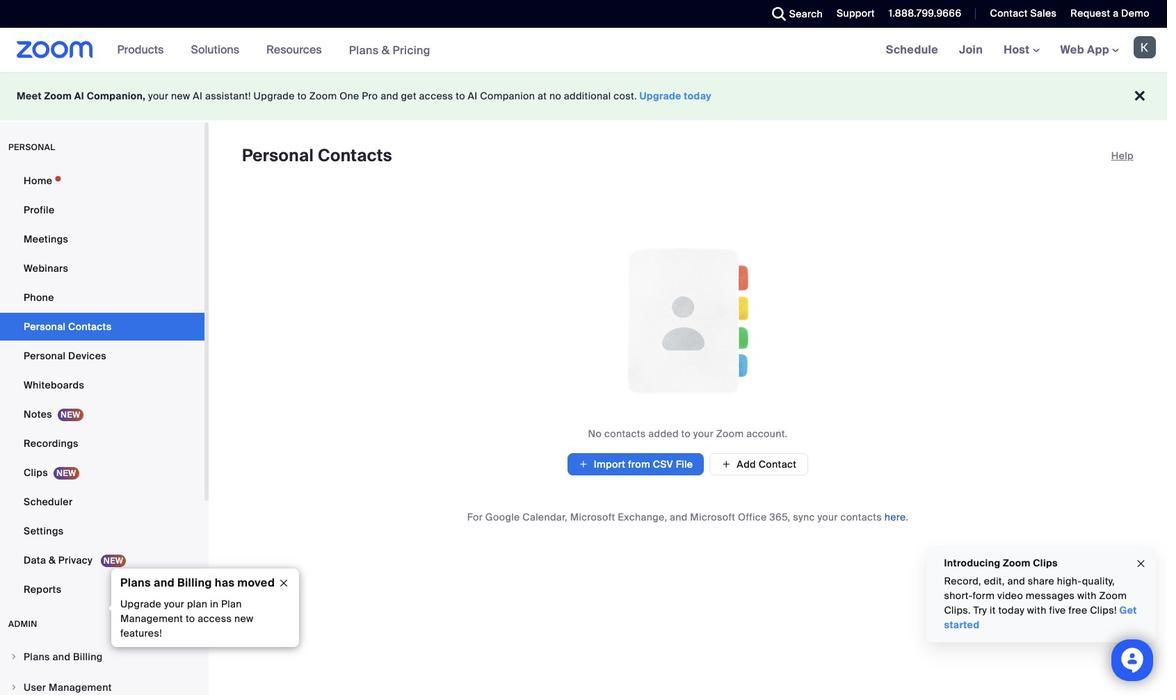 Task type: describe. For each thing, give the bounding box(es) containing it.
search button
[[762, 0, 827, 28]]

it
[[990, 605, 996, 617]]

meet zoom ai companion, your new ai assistant! upgrade to zoom one pro and get access to ai companion at no additional cost. upgrade today
[[17, 90, 712, 102]]

solutions
[[191, 42, 239, 57]]

management inside upgrade your plan in plan management to access new features!
[[120, 613, 183, 626]]

clips inside personal menu menu
[[24, 467, 48, 480]]

plans for plans & pricing
[[349, 43, 379, 57]]

today inside meet zoom ai companion, footer
[[684, 90, 712, 102]]

here link
[[885, 512, 906, 524]]

meet
[[17, 90, 42, 102]]

zoom inside record, edit, and share high-quality, short-form video messages with zoom clips. try it today with five free clips!
[[1100, 590, 1127, 603]]

1 horizontal spatial contacts
[[318, 145, 392, 166]]

import from csv file
[[594, 459, 693, 471]]

personal for the personal contacts link
[[24, 321, 66, 333]]

help link
[[1112, 145, 1134, 167]]

plans & pricing
[[349, 43, 431, 57]]

add contact
[[737, 459, 797, 471]]

meet zoom ai companion, footer
[[0, 72, 1168, 120]]

quality,
[[1082, 576, 1115, 588]]

plan
[[221, 599, 242, 611]]

host button
[[1004, 42, 1040, 57]]

import from csv file button
[[568, 454, 705, 476]]

your right sync
[[818, 512, 838, 524]]

clips!
[[1090, 605, 1117, 617]]

to left companion
[[456, 90, 466, 102]]

add contact button
[[710, 454, 809, 476]]

search
[[790, 8, 823, 20]]

to right added
[[682, 428, 691, 441]]

close image
[[1136, 556, 1148, 572]]

app
[[1088, 42, 1110, 57]]

access inside meet zoom ai companion, footer
[[419, 90, 453, 102]]

web
[[1061, 42, 1085, 57]]

2 microsoft from the left
[[691, 512, 736, 524]]

to down resources dropdown button
[[297, 90, 307, 102]]

your inside upgrade your plan in plan management to access new features!
[[164, 599, 185, 611]]

form
[[973, 590, 995, 603]]

phone
[[24, 292, 54, 304]]

personal contacts inside personal menu menu
[[24, 321, 112, 333]]

meetings link
[[0, 225, 205, 253]]

five
[[1049, 605, 1066, 617]]

billing for plans and billing has moved
[[177, 576, 212, 591]]

import
[[594, 459, 626, 471]]

additional
[[564, 90, 611, 102]]

scheduler link
[[0, 489, 205, 516]]

solutions button
[[191, 28, 246, 72]]

0 vertical spatial personal
[[242, 145, 314, 166]]

get
[[401, 90, 417, 102]]

.
[[906, 512, 909, 524]]

upgrade your plan in plan management to access new features!
[[120, 599, 254, 640]]

high-
[[1057, 576, 1082, 588]]

user management menu item
[[0, 675, 205, 696]]

reports
[[24, 584, 62, 596]]

csv
[[653, 459, 674, 471]]

webinars
[[24, 262, 68, 275]]

and inside 'plans and billing has moved' tooltip
[[154, 576, 175, 591]]

file
[[676, 459, 693, 471]]

has
[[215, 576, 235, 591]]

admin menu menu
[[0, 644, 205, 696]]

1 microsoft from the left
[[570, 512, 616, 524]]

1 ai from the left
[[74, 90, 84, 102]]

zoom up edit,
[[1003, 557, 1031, 570]]

try
[[974, 605, 987, 617]]

3 ai from the left
[[468, 90, 478, 102]]

data
[[24, 555, 46, 567]]

clips.
[[944, 605, 971, 617]]

companion
[[480, 90, 535, 102]]

introducing zoom clips
[[944, 557, 1058, 570]]

companion,
[[87, 90, 146, 102]]

banner containing products
[[0, 28, 1168, 73]]

demo
[[1122, 7, 1150, 19]]

phone link
[[0, 284, 205, 312]]

from
[[628, 459, 651, 471]]

support
[[837, 7, 875, 19]]

settings link
[[0, 518, 205, 546]]

your right added
[[694, 428, 714, 441]]

resources
[[267, 42, 322, 57]]

resources button
[[267, 28, 328, 72]]

right image for plans
[[10, 653, 18, 662]]

1 horizontal spatial contacts
[[841, 512, 882, 524]]

sync
[[794, 512, 815, 524]]

personal devices
[[24, 350, 107, 363]]

personal menu menu
[[0, 167, 205, 605]]

join
[[960, 42, 983, 57]]

web app
[[1061, 42, 1110, 57]]

new inside upgrade your plan in plan management to access new features!
[[234, 613, 254, 626]]

free
[[1069, 605, 1088, 617]]

365,
[[770, 512, 791, 524]]

products
[[117, 42, 164, 57]]

your inside meet zoom ai companion, footer
[[148, 90, 169, 102]]

calendar,
[[523, 512, 568, 524]]

recordings
[[24, 438, 78, 450]]

management inside user management 'menu item'
[[49, 682, 112, 695]]

in
[[210, 599, 219, 611]]

no
[[588, 428, 602, 441]]

no
[[550, 90, 562, 102]]

one
[[340, 90, 360, 102]]

recordings link
[[0, 430, 205, 458]]

billing for plans and billing
[[73, 651, 103, 664]]

join link
[[949, 28, 994, 72]]

plans for plans and billing has moved
[[120, 576, 151, 591]]

user management
[[24, 682, 112, 695]]

data & privacy link
[[0, 547, 205, 575]]

1 horizontal spatial clips
[[1033, 557, 1058, 570]]

& for privacy
[[49, 555, 56, 567]]

messages
[[1026, 590, 1075, 603]]

host
[[1004, 42, 1033, 57]]

and inside plans and billing menu item
[[53, 651, 71, 664]]

and inside meet zoom ai companion, footer
[[381, 90, 399, 102]]

plans and billing
[[24, 651, 103, 664]]

plans and billing menu item
[[0, 644, 205, 674]]



Task type: vqa. For each thing, say whether or not it's contained in the screenshot.
Billing within menu item
yes



Task type: locate. For each thing, give the bounding box(es) containing it.
2 vertical spatial personal
[[24, 350, 66, 363]]

and up user management
[[53, 651, 71, 664]]

reports link
[[0, 576, 205, 604]]

today
[[684, 90, 712, 102], [999, 605, 1025, 617]]

1 horizontal spatial add image
[[722, 459, 732, 471]]

devices
[[68, 350, 107, 363]]

0 horizontal spatial ai
[[74, 90, 84, 102]]

zoom up clips!
[[1100, 590, 1127, 603]]

user
[[24, 682, 46, 695]]

0 horizontal spatial contacts
[[68, 321, 112, 333]]

introducing
[[944, 557, 1001, 570]]

plans and billing has moved tooltip
[[108, 569, 299, 648]]

personal devices link
[[0, 342, 205, 370]]

0 vertical spatial contacts
[[605, 428, 646, 441]]

and inside record, edit, and share high-quality, short-form video messages with zoom clips. try it today with five free clips!
[[1008, 576, 1026, 588]]

contacts down one
[[318, 145, 392, 166]]

1 vertical spatial access
[[198, 613, 232, 626]]

contacts up devices
[[68, 321, 112, 333]]

0 vertical spatial clips
[[24, 467, 48, 480]]

0 horizontal spatial contacts
[[605, 428, 646, 441]]

record, edit, and share high-quality, short-form video messages with zoom clips. try it today with five free clips!
[[944, 576, 1127, 617]]

&
[[382, 43, 390, 57], [49, 555, 56, 567]]

add image
[[579, 458, 589, 472], [722, 459, 732, 471]]

and up upgrade your plan in plan management to access new features!
[[154, 576, 175, 591]]

billing up plan
[[177, 576, 212, 591]]

for
[[467, 512, 483, 524]]

1 vertical spatial contacts
[[68, 321, 112, 333]]

scheduler
[[24, 496, 73, 509]]

and left get on the top left
[[381, 90, 399, 102]]

1 horizontal spatial microsoft
[[691, 512, 736, 524]]

management down plans and billing
[[49, 682, 112, 695]]

profile
[[24, 204, 55, 216]]

products button
[[117, 28, 170, 72]]

clips link
[[0, 459, 205, 487]]

upgrade up features! on the bottom left of page
[[120, 599, 162, 611]]

contacts inside personal menu menu
[[68, 321, 112, 333]]

contacts
[[605, 428, 646, 441], [841, 512, 882, 524]]

0 horizontal spatial billing
[[73, 651, 103, 664]]

profile link
[[0, 196, 205, 224]]

1 horizontal spatial with
[[1078, 590, 1097, 603]]

0 vertical spatial new
[[171, 90, 190, 102]]

1 vertical spatial plans
[[120, 576, 151, 591]]

add image for add
[[722, 459, 732, 471]]

1 horizontal spatial &
[[382, 43, 390, 57]]

2 ai from the left
[[193, 90, 203, 102]]

new inside meet zoom ai companion, footer
[[171, 90, 190, 102]]

schedule
[[886, 42, 939, 57]]

0 horizontal spatial with
[[1027, 605, 1047, 617]]

1 vertical spatial billing
[[73, 651, 103, 664]]

0 horizontal spatial personal contacts
[[24, 321, 112, 333]]

upgrade inside upgrade your plan in plan management to access new features!
[[120, 599, 162, 611]]

product information navigation
[[107, 28, 441, 73]]

management up features! on the bottom left of page
[[120, 613, 183, 626]]

billing inside menu item
[[73, 651, 103, 664]]

get started
[[944, 605, 1137, 632]]

billing up user management 'menu item'
[[73, 651, 103, 664]]

1 horizontal spatial contact
[[991, 7, 1028, 19]]

upgrade today link
[[640, 90, 712, 102]]

personal contacts up personal devices
[[24, 321, 112, 333]]

1 vertical spatial right image
[[10, 684, 18, 692]]

request a demo
[[1071, 7, 1150, 19]]

zoom right 'meet'
[[44, 90, 72, 102]]

get
[[1120, 605, 1137, 617]]

contact sales
[[991, 7, 1057, 19]]

right image inside plans and billing menu item
[[10, 653, 18, 662]]

microsoft right calendar,
[[570, 512, 616, 524]]

no contacts added to your zoom account.
[[588, 428, 788, 441]]

sales
[[1031, 7, 1057, 19]]

& inside "product information" navigation
[[382, 43, 390, 57]]

1 vertical spatial personal
[[24, 321, 66, 333]]

clips
[[24, 467, 48, 480], [1033, 557, 1058, 570]]

help
[[1112, 150, 1134, 162]]

short-
[[944, 590, 973, 603]]

add image inside import from csv file button
[[579, 458, 589, 472]]

1.888.799.9666
[[889, 7, 962, 19]]

2 horizontal spatial ai
[[468, 90, 478, 102]]

and
[[381, 90, 399, 102], [670, 512, 688, 524], [1008, 576, 1026, 588], [154, 576, 175, 591], [53, 651, 71, 664]]

zoom
[[44, 90, 72, 102], [310, 90, 337, 102], [717, 428, 744, 441], [1003, 557, 1031, 570], [1100, 590, 1127, 603]]

add image left add
[[722, 459, 732, 471]]

ai
[[74, 90, 84, 102], [193, 90, 203, 102], [468, 90, 478, 102]]

2 right image from the top
[[10, 684, 18, 692]]

1 right image from the top
[[10, 653, 18, 662]]

zoom up add
[[717, 428, 744, 441]]

right image down admin at left bottom
[[10, 653, 18, 662]]

1 vertical spatial contact
[[759, 459, 797, 471]]

meetings navigation
[[876, 28, 1168, 73]]

0 horizontal spatial clips
[[24, 467, 48, 480]]

ai left companion
[[468, 90, 478, 102]]

google
[[486, 512, 520, 524]]

plans & pricing link
[[349, 43, 431, 57], [349, 43, 431, 57]]

0 horizontal spatial contact
[[759, 459, 797, 471]]

1 vertical spatial personal contacts
[[24, 321, 112, 333]]

1 horizontal spatial management
[[120, 613, 183, 626]]

0 horizontal spatial plans
[[24, 651, 50, 664]]

0 vertical spatial access
[[419, 90, 453, 102]]

contacts left the here link
[[841, 512, 882, 524]]

personal contacts
[[242, 145, 392, 166], [24, 321, 112, 333]]

personal for personal devices link
[[24, 350, 66, 363]]

plans up meet zoom ai companion, your new ai assistant! upgrade to zoom one pro and get access to ai companion at no additional cost. upgrade today
[[349, 43, 379, 57]]

web app button
[[1061, 42, 1120, 57]]

for google calendar, microsoft exchange, and microsoft office 365, sync your contacts here .
[[467, 512, 909, 524]]

contact left the sales
[[991, 7, 1028, 19]]

1 vertical spatial &
[[49, 555, 56, 567]]

profile picture image
[[1134, 36, 1157, 58]]

added
[[649, 428, 679, 441]]

webinars link
[[0, 255, 205, 283]]

request a demo link
[[1061, 0, 1168, 28], [1071, 7, 1150, 19]]

with up free
[[1078, 590, 1097, 603]]

plans inside tooltip
[[120, 576, 151, 591]]

access down in
[[198, 613, 232, 626]]

0 vertical spatial right image
[[10, 653, 18, 662]]

admin
[[8, 619, 37, 631]]

0 horizontal spatial today
[[684, 90, 712, 102]]

1 horizontal spatial upgrade
[[254, 90, 295, 102]]

1 vertical spatial new
[[234, 613, 254, 626]]

1 horizontal spatial plans
[[120, 576, 151, 591]]

contacts right no
[[605, 428, 646, 441]]

1 horizontal spatial access
[[419, 90, 453, 102]]

right image inside user management 'menu item'
[[10, 684, 18, 692]]

1 horizontal spatial billing
[[177, 576, 212, 591]]

ai left assistant!
[[193, 90, 203, 102]]

access right get on the top left
[[419, 90, 453, 102]]

plans for plans and billing
[[24, 651, 50, 664]]

record,
[[944, 576, 982, 588]]

0 horizontal spatial new
[[171, 90, 190, 102]]

0 vertical spatial billing
[[177, 576, 212, 591]]

1 vertical spatial today
[[999, 605, 1025, 617]]

0 horizontal spatial &
[[49, 555, 56, 567]]

and right exchange,
[[670, 512, 688, 524]]

to down plan
[[186, 613, 195, 626]]

0 horizontal spatial add image
[[579, 458, 589, 472]]

banner
[[0, 28, 1168, 73]]

0 vertical spatial contact
[[991, 7, 1028, 19]]

here
[[885, 512, 906, 524]]

1 horizontal spatial personal contacts
[[242, 145, 392, 166]]

0 horizontal spatial management
[[49, 682, 112, 695]]

pricing
[[393, 43, 431, 57]]

0 vertical spatial with
[[1078, 590, 1097, 603]]

office
[[738, 512, 767, 524]]

assistant!
[[205, 90, 251, 102]]

moved
[[238, 576, 275, 591]]

& right data at bottom left
[[49, 555, 56, 567]]

request
[[1071, 7, 1111, 19]]

add image for import
[[579, 458, 589, 472]]

edit,
[[984, 576, 1005, 588]]

with down messages
[[1027, 605, 1047, 617]]

clips up scheduler
[[24, 467, 48, 480]]

plans
[[349, 43, 379, 57], [120, 576, 151, 591], [24, 651, 50, 664]]

& for pricing
[[382, 43, 390, 57]]

contact inside button
[[759, 459, 797, 471]]

with
[[1078, 590, 1097, 603], [1027, 605, 1047, 617]]

at
[[538, 90, 547, 102]]

& left pricing
[[382, 43, 390, 57]]

plan
[[187, 599, 208, 611]]

1 vertical spatial contacts
[[841, 512, 882, 524]]

right image left user
[[10, 684, 18, 692]]

2 horizontal spatial plans
[[349, 43, 379, 57]]

microsoft
[[570, 512, 616, 524], [691, 512, 736, 524]]

plans down data & privacy link
[[120, 576, 151, 591]]

2 horizontal spatial upgrade
[[640, 90, 682, 102]]

new left assistant!
[[171, 90, 190, 102]]

home link
[[0, 167, 205, 195]]

add image inside button
[[722, 459, 732, 471]]

0 vertical spatial contacts
[[318, 145, 392, 166]]

and up video
[[1008, 576, 1026, 588]]

personal
[[8, 142, 55, 153]]

plans inside "product information" navigation
[[349, 43, 379, 57]]

plans up user
[[24, 651, 50, 664]]

0 horizontal spatial access
[[198, 613, 232, 626]]

to inside upgrade your plan in plan management to access new features!
[[186, 613, 195, 626]]

settings
[[24, 525, 64, 538]]

contact right add
[[759, 459, 797, 471]]

plans inside menu item
[[24, 651, 50, 664]]

pro
[[362, 90, 378, 102]]

access inside upgrade your plan in plan management to access new features!
[[198, 613, 232, 626]]

data & privacy
[[24, 555, 95, 567]]

contacts
[[318, 145, 392, 166], [68, 321, 112, 333]]

& inside personal menu menu
[[49, 555, 56, 567]]

billing inside tooltip
[[177, 576, 212, 591]]

your left plan
[[164, 599, 185, 611]]

personal contacts link
[[0, 313, 205, 341]]

0 vertical spatial management
[[120, 613, 183, 626]]

1 horizontal spatial today
[[999, 605, 1025, 617]]

right image
[[10, 653, 18, 662], [10, 684, 18, 692]]

personal
[[242, 145, 314, 166], [24, 321, 66, 333], [24, 350, 66, 363]]

0 horizontal spatial upgrade
[[120, 599, 162, 611]]

zoom left one
[[310, 90, 337, 102]]

0 vertical spatial plans
[[349, 43, 379, 57]]

ai left companion,
[[74, 90, 84, 102]]

today inside record, edit, and share high-quality, short-form video messages with zoom clips. try it today with five free clips!
[[999, 605, 1025, 617]]

to
[[297, 90, 307, 102], [456, 90, 466, 102], [682, 428, 691, 441], [186, 613, 195, 626]]

upgrade down "product information" navigation
[[254, 90, 295, 102]]

notes link
[[0, 401, 205, 429]]

microsoft left office
[[691, 512, 736, 524]]

1 vertical spatial clips
[[1033, 557, 1058, 570]]

add image left import
[[579, 458, 589, 472]]

0 vertical spatial today
[[684, 90, 712, 102]]

schedule link
[[876, 28, 949, 72]]

new down the plan
[[234, 613, 254, 626]]

0 horizontal spatial microsoft
[[570, 512, 616, 524]]

1 vertical spatial management
[[49, 682, 112, 695]]

meetings
[[24, 233, 68, 246]]

right image for user
[[10, 684, 18, 692]]

support link
[[827, 0, 879, 28], [837, 7, 875, 19]]

share
[[1028, 576, 1055, 588]]

2 vertical spatial plans
[[24, 651, 50, 664]]

0 vertical spatial personal contacts
[[242, 145, 392, 166]]

upgrade right cost.
[[640, 90, 682, 102]]

1 horizontal spatial new
[[234, 613, 254, 626]]

0 vertical spatial &
[[382, 43, 390, 57]]

zoom logo image
[[17, 41, 93, 58]]

add
[[737, 459, 756, 471]]

your right companion,
[[148, 90, 169, 102]]

clips up share
[[1033, 557, 1058, 570]]

1 horizontal spatial ai
[[193, 90, 203, 102]]

1 vertical spatial with
[[1027, 605, 1047, 617]]

personal contacts down one
[[242, 145, 392, 166]]

close image
[[273, 578, 295, 590]]

features!
[[120, 628, 162, 640]]

notes
[[24, 409, 52, 421]]



